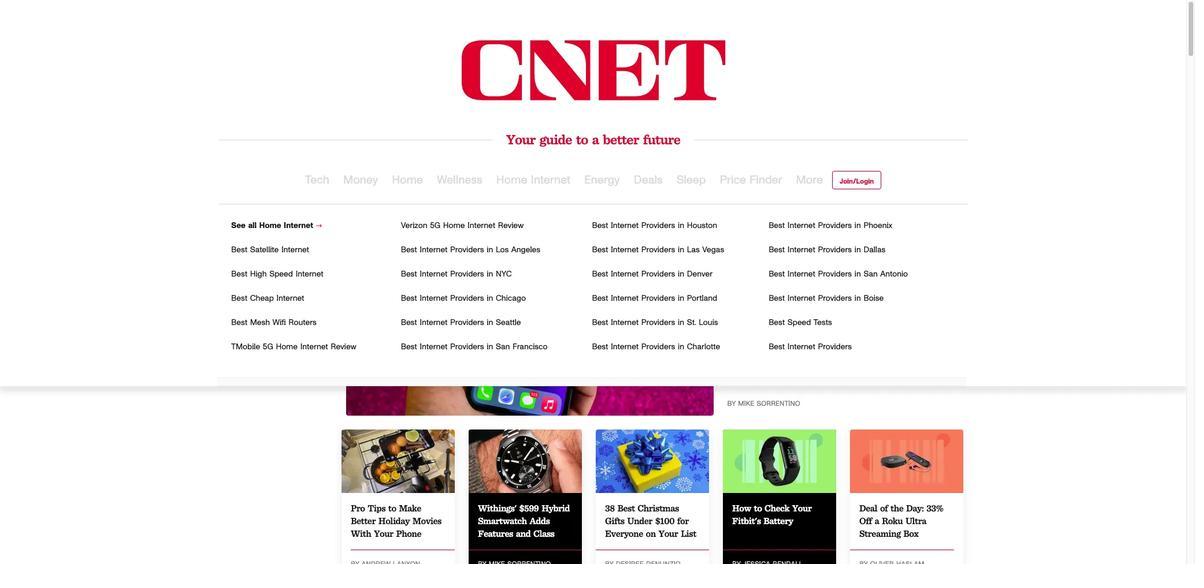 Task type: vqa. For each thing, say whether or not it's contained in the screenshot.
IN for Best Internet Providers in Phoenix
yes



Task type: describe. For each thing, give the bounding box(es) containing it.
wrapped gift image
[[596, 430, 709, 493]]

0 horizontal spatial more
[[796, 175, 823, 186]]

phone
[[396, 529, 421, 540]]

modern
[[917, 362, 949, 371]]

best internet providers in phoenix link
[[769, 222, 892, 230]]

money
[[343, 175, 378, 186]]

internet for best internet providers in charlotte
[[611, 343, 639, 351]]

finder
[[750, 175, 782, 186]]

providers for best internet providers in chicago
[[450, 295, 484, 303]]

in for best internet providers in portland
[[678, 295, 684, 303]]

best for best internet providers in portland
[[592, 295, 608, 303]]

internet up best high speed internet
[[281, 246, 309, 254]]

tests
[[813, 319, 832, 327]]

best mesh wifi routers
[[231, 319, 317, 327]]

best internet providers in los angeles link
[[401, 246, 540, 254]]

seattle
[[496, 319, 521, 327]]

providers for best internet providers in phoenix
[[818, 222, 852, 230]]

home right wellness
[[496, 175, 527, 186]]

internet for best internet providers in dallas
[[788, 246, 815, 254]]

filling
[[727, 253, 779, 275]]

tmobile 5g home internet review
[[231, 343, 356, 351]]

internet up wifi
[[277, 295, 304, 303]]

in for best internet providers in houston
[[678, 222, 684, 230]]

apple's inside apple's left a $500 hole in its lineup, and android is filling the gap
[[727, 209, 786, 231]]

features
[[478, 529, 513, 540]]

internet for best internet providers in las vegas
[[611, 246, 639, 254]]

0 vertical spatial a
[[592, 131, 599, 148]]

best internet providers
[[769, 343, 852, 351]]

internet for best internet providers in san francisco
[[420, 343, 447, 351]]

internet for best internet providers
[[788, 343, 815, 351]]

see all home internet
[[231, 222, 316, 230]]

best satellite internet link
[[231, 246, 309, 254]]

your inside 38 best christmas gifts under $100 for everyone on your list
[[659, 529, 678, 540]]

energy
[[584, 175, 620, 186]]

louis
[[699, 319, 718, 327]]

commentary:
[[727, 349, 783, 358]]

is
[[926, 231, 940, 253]]

charlotte
[[687, 343, 720, 351]]

deals
[[634, 175, 663, 186]]

5g for verizon
[[430, 222, 440, 230]]

in for best internet providers in seattle
[[487, 319, 493, 327]]

deal of the day: 33% off a roku ultra streaming box link
[[850, 430, 963, 565]]

in for best internet providers in los angeles
[[487, 246, 493, 254]]

and inside apple's left a $500 hole in its lineup, and android is filling the gap
[[820, 231, 849, 253]]

best internet providers in san francisco link
[[401, 343, 548, 351]]

price finder
[[720, 175, 782, 186]]

best satellite internet
[[231, 246, 309, 254]]

lets
[[788, 362, 802, 371]]

list
[[681, 529, 696, 540]]

best inside 38 best christmas gifts under $100 for everyone on your list
[[617, 503, 635, 514]]

mesh
[[250, 319, 270, 327]]

see all home internet link
[[231, 222, 322, 230]]

learn
[[219, 255, 236, 262]]

for inside 38 best christmas gifts under $100 for everyone on your list
[[677, 516, 689, 527]]

internet up best internet providers in los angeles
[[468, 222, 495, 230]]

in for best internet providers in phoenix
[[855, 222, 861, 230]]

best for best internet providers in denver
[[592, 270, 608, 279]]

better
[[351, 516, 376, 527]]

provide
[[859, 362, 889, 371]]

holiday
[[378, 516, 410, 527]]

by mike sorrentino
[[727, 400, 800, 407]]

best for best internet providers in phoenix
[[769, 222, 785, 230]]

how
[[732, 503, 751, 514]]

internet for best internet providers in chicago
[[420, 295, 447, 303]]

providers for best internet providers in st. louis
[[641, 319, 675, 327]]

in for best internet providers in chicago
[[487, 295, 493, 303]]

routers
[[289, 319, 317, 327]]

best internet providers in las vegas
[[592, 246, 724, 254]]

dec. 5, 2023
[[219, 204, 293, 221]]

best for best satellite internet
[[231, 246, 247, 254]]

cheap
[[250, 295, 274, 303]]

best for best internet providers in st. louis
[[592, 319, 608, 327]]

38 best christmas gifts under $100 for everyone on your list link
[[596, 430, 709, 565]]

$500
[[843, 209, 883, 231]]

better
[[603, 131, 639, 148]]

1 horizontal spatial speed
[[788, 319, 811, 327]]

less
[[778, 374, 794, 383]]

providers for best internet providers
[[818, 343, 852, 351]]

your left guide
[[506, 131, 535, 148]]

in for best internet providers in san francisco
[[487, 343, 493, 351]]

dec.
[[219, 204, 244, 221]]

internet for best internet providers in san antonio
[[788, 270, 815, 279]]

mike
[[738, 400, 754, 407]]

of
[[880, 503, 888, 514]]

ultra
[[906, 516, 926, 527]]

best internet providers in seattle link
[[401, 319, 521, 327]]

learn more link
[[219, 251, 332, 267]]

features
[[727, 374, 761, 383]]

angeles
[[511, 246, 540, 254]]

apple's inside commentary: apple's near-absence from the cheaper phone market lets rival phones provide more modern features for less money.
[[786, 349, 815, 358]]

best for best internet providers in nyc
[[401, 270, 417, 279]]

5g for tmobile
[[263, 343, 273, 351]]

providers for best internet providers in san antonio
[[818, 270, 852, 279]]

withings' $599 hybrid smartwatch adds features and class
[[478, 503, 570, 540]]

android
[[855, 231, 920, 253]]

in for best internet providers in san antonio
[[855, 270, 861, 279]]

to for a
[[576, 131, 588, 148]]

pro
[[351, 503, 365, 514]]

join/login button
[[832, 171, 881, 190]]

guide
[[540, 131, 572, 148]]

houston
[[687, 222, 717, 230]]

best cheap internet
[[231, 295, 304, 303]]

francisco
[[513, 343, 548, 351]]

internet for best internet providers in portland
[[611, 295, 639, 303]]

apple's left a $500 hole in its lineup, and android is filling the gap
[[727, 209, 948, 275]]

los
[[496, 246, 509, 254]]

best for best high speed internet
[[231, 270, 247, 279]]

in inside apple's left a $500 hole in its lineup, and android is filling the gap
[[932, 209, 948, 231]]

phones
[[825, 362, 856, 371]]

and inside "withings' $599 hybrid smartwatch adds features and class"
[[516, 529, 531, 540]]

high
[[250, 270, 267, 279]]

internet for best internet providers in denver
[[611, 270, 639, 279]]

internet for best internet providers in houston
[[611, 222, 639, 230]]

best internet providers in los angeles
[[401, 246, 540, 254]]

best for best internet providers in san francisco
[[401, 343, 417, 351]]

providers for best internet providers in dallas
[[818, 246, 852, 254]]

future
[[643, 131, 680, 148]]

from
[[878, 349, 897, 358]]

gifts
[[605, 516, 624, 527]]

providers for best internet providers in seattle
[[450, 319, 484, 327]]

home for verizon 5g home internet review
[[443, 222, 465, 230]]

best for best internet providers in boise
[[769, 295, 785, 303]]

in for best internet providers in dallas
[[855, 246, 861, 254]]

best speed tests
[[769, 319, 832, 327]]

portland
[[687, 295, 717, 303]]

how to check your fitbit's battery
[[732, 503, 812, 527]]

best internet providers in portland link
[[592, 295, 717, 303]]

providers for best internet providers in portland
[[641, 295, 675, 303]]

5,
[[249, 204, 259, 221]]

best internet providers in houston
[[592, 222, 717, 230]]

the inside deal of the day: 33% off a roku ultra streaming box
[[891, 503, 903, 514]]

a inside apple's left a $500 hole in its lineup, and android is filling the gap
[[829, 209, 838, 231]]

best for best internet providers in los angeles
[[401, 246, 417, 254]]

best speed tests link
[[769, 319, 832, 327]]

best internet providers in portland
[[592, 295, 717, 303]]

a black fitbit fitness tracker against a green background. image
[[723, 430, 836, 493]]

best internet providers in san antonio link
[[769, 270, 908, 279]]

best for best internet providers in seattle
[[401, 319, 417, 327]]

price
[[720, 175, 746, 186]]

lineup,
[[754, 231, 814, 253]]

38 best christmas gifts under $100 for everyone on your list
[[605, 503, 696, 540]]

review for tmobile 5g home internet review
[[331, 343, 356, 351]]

roku ultra image
[[850, 430, 963, 493]]

off
[[859, 516, 872, 527]]

best internet providers link
[[769, 343, 852, 351]]

best for best internet providers in las vegas
[[592, 246, 608, 254]]

best internet providers in boise link
[[769, 295, 884, 303]]

best for best internet providers in houston
[[592, 222, 608, 230]]

best internet providers in st. louis link
[[592, 319, 718, 327]]

your inside how to check your fitbit's battery
[[792, 503, 812, 514]]



Task type: locate. For each thing, give the bounding box(es) containing it.
providers up best internet providers in charlotte link
[[641, 319, 675, 327]]

your inside the pro tips to make better holiday movies with your phone
[[374, 529, 393, 540]]

best internet providers in las vegas link
[[592, 246, 724, 254]]

internet down "best internet providers in chicago" link
[[420, 319, 447, 327]]

internet down guide
[[531, 175, 570, 186]]

home for tmobile 5g home internet review
[[276, 343, 298, 351]]

in right hole
[[932, 209, 948, 231]]

market
[[756, 362, 785, 371]]

to inside the pro tips to make better holiday movies with your phone
[[388, 503, 396, 514]]

0 horizontal spatial a
[[592, 131, 599, 148]]

5g right verizon
[[430, 222, 440, 230]]

in left denver
[[678, 270, 684, 279]]

1 vertical spatial review
[[331, 343, 356, 351]]

providers down verizon 5g home internet review link
[[450, 246, 484, 254]]

and
[[820, 231, 849, 253], [516, 529, 531, 540]]

internet down best internet providers in seattle
[[420, 343, 447, 351]]

1 horizontal spatial for
[[764, 374, 775, 383]]

internet for best internet providers in los angeles
[[420, 246, 447, 254]]

pro tips to make better holiday movies with your phone
[[351, 503, 441, 540]]

verizon 5g home internet review link
[[401, 222, 524, 230]]

providers down best internet providers in san antonio
[[818, 295, 852, 303]]

home up verizon
[[392, 175, 423, 186]]

learn more
[[219, 255, 255, 262]]

home internet
[[496, 175, 570, 186]]

iphone 13 mini image
[[346, 209, 713, 416]]

1 vertical spatial and
[[516, 529, 531, 540]]

2 vertical spatial the
[[891, 503, 903, 514]]

internet down verizon
[[420, 246, 447, 254]]

providers up the 'phones'
[[818, 343, 852, 351]]

in left charlotte
[[678, 343, 684, 351]]

providers for best internet providers in charlotte
[[641, 343, 675, 351]]

best internet providers in nyc
[[401, 270, 512, 279]]

providers
[[641, 222, 675, 230], [818, 222, 852, 230], [450, 246, 484, 254], [641, 246, 675, 254], [818, 246, 852, 254], [450, 270, 484, 279], [641, 270, 675, 279], [818, 270, 852, 279], [450, 295, 484, 303], [641, 295, 675, 303], [818, 295, 852, 303], [450, 319, 484, 327], [641, 319, 675, 327], [450, 343, 484, 351], [641, 343, 675, 351], [818, 343, 852, 351]]

your down holiday
[[374, 529, 393, 540]]

internet up the best internet providers in portland link at the bottom of page
[[611, 270, 639, 279]]

sorrentino
[[757, 400, 800, 407]]

best internet providers in chicago link
[[401, 295, 526, 303]]

$599
[[519, 503, 539, 514]]

providers up best internet providers in san antonio
[[818, 246, 852, 254]]

providers down best internet providers in st. louis
[[641, 343, 675, 351]]

internet up the best internet providers in denver on the top of the page
[[611, 246, 639, 254]]

for down "market"
[[764, 374, 775, 383]]

denver
[[687, 270, 713, 279]]

internet down "best internet providers in nyc" link
[[420, 295, 447, 303]]

$100
[[655, 516, 674, 527]]

the left gap
[[785, 253, 811, 275]]

best internet providers in boise
[[769, 295, 884, 303]]

a right off on the bottom
[[875, 516, 879, 527]]

in for best internet providers in nyc
[[487, 270, 493, 279]]

internet down learn more link
[[296, 270, 323, 279]]

dallas
[[864, 246, 885, 254]]

san left "antonio"
[[864, 270, 878, 279]]

to for make
[[388, 503, 396, 514]]

your guide to a better future
[[506, 131, 680, 148]]

deal of the day: 33% off a roku ultra streaming box
[[859, 503, 943, 540]]

providers up best internet providers in las vegas link
[[641, 222, 675, 230]]

deal
[[859, 503, 877, 514]]

2 horizontal spatial to
[[754, 503, 762, 514]]

how to check your fitbit's battery link
[[723, 430, 836, 565]]

for inside commentary: apple's near-absence from the cheaper phone market lets rival phones provide more modern features for less money.
[[764, 374, 775, 383]]

movies
[[412, 516, 441, 527]]

0 vertical spatial speed
[[269, 270, 293, 279]]

internet left gap
[[788, 270, 815, 279]]

and down best internet providers in phoenix link
[[820, 231, 849, 253]]

1 vertical spatial more
[[892, 362, 914, 371]]

in left dallas
[[855, 246, 861, 254]]

internet for best internet providers in phoenix
[[788, 222, 815, 230]]

1 vertical spatial a
[[829, 209, 838, 231]]

1 horizontal spatial and
[[820, 231, 849, 253]]

internet up lets
[[788, 343, 815, 351]]

1 horizontal spatial a
[[829, 209, 838, 231]]

in left phoenix
[[855, 222, 861, 230]]

the right of
[[891, 503, 903, 514]]

best internet providers in denver
[[592, 270, 713, 279]]

in left the houston in the top right of the page
[[678, 222, 684, 230]]

its
[[727, 231, 749, 253]]

in left las
[[678, 246, 684, 254]]

best for best internet providers in chicago
[[401, 295, 417, 303]]

more down from
[[892, 362, 914, 371]]

5g right tmobile
[[263, 343, 273, 351]]

0 vertical spatial and
[[820, 231, 849, 253]]

1 vertical spatial apple's
[[786, 349, 815, 358]]

in left boise
[[855, 295, 861, 303]]

1 horizontal spatial review
[[498, 222, 524, 230]]

0 horizontal spatial and
[[516, 529, 531, 540]]

best internet providers in charlotte
[[592, 343, 720, 351]]

0 vertical spatial san
[[864, 270, 878, 279]]

internet for best internet providers in seattle
[[420, 319, 447, 327]]

a inside deal of the day: 33% off a roku ultra streaming box
[[875, 516, 879, 527]]

0 horizontal spatial speed
[[269, 270, 293, 279]]

0 horizontal spatial review
[[331, 343, 356, 351]]

in left chicago
[[487, 295, 493, 303]]

san down 'seattle'
[[496, 343, 510, 351]]

a right left
[[829, 209, 838, 231]]

best internet providers in denver link
[[592, 270, 713, 279]]

apple's down price finder
[[727, 209, 786, 231]]

0 horizontal spatial san
[[496, 343, 510, 351]]

1 vertical spatial for
[[677, 516, 689, 527]]

best mesh wifi routers link
[[231, 319, 317, 327]]

streaming
[[859, 529, 901, 540]]

internet down 2023
[[284, 222, 313, 230]]

apple's up lets
[[786, 349, 815, 358]]

best cheap internet link
[[231, 295, 304, 303]]

to inside how to check your fitbit's battery
[[754, 503, 762, 514]]

in
[[932, 209, 948, 231], [678, 222, 684, 230], [855, 222, 861, 230], [487, 246, 493, 254], [678, 246, 684, 254], [855, 246, 861, 254], [487, 270, 493, 279], [678, 270, 684, 279], [855, 270, 861, 279], [487, 295, 493, 303], [678, 295, 684, 303], [855, 295, 861, 303], [487, 319, 493, 327], [678, 319, 684, 327], [487, 343, 493, 351], [678, 343, 684, 351]]

0 vertical spatial 5g
[[430, 222, 440, 230]]

best internet providers in dallas
[[769, 246, 885, 254]]

a left better in the right top of the page
[[592, 131, 599, 148]]

best for best internet providers in charlotte
[[592, 343, 608, 351]]

0 horizontal spatial for
[[677, 516, 689, 527]]

vegas
[[702, 246, 724, 254]]

providers for best internet providers in denver
[[641, 270, 675, 279]]

internet for best internet providers in st. louis
[[611, 319, 639, 327]]

home down wifi
[[276, 343, 298, 351]]

in for best internet providers in st. louis
[[678, 319, 684, 327]]

in right gap
[[855, 270, 861, 279]]

the inside commentary: apple's near-absence from the cheaper phone market lets rival phones provide more modern features for less money.
[[900, 349, 913, 358]]

box
[[903, 529, 918, 540]]

speed left the tests
[[788, 319, 811, 327]]

0 vertical spatial review
[[498, 222, 524, 230]]

more inside commentary: apple's near-absence from the cheaper phone market lets rival phones provide more modern features for less money.
[[892, 362, 914, 371]]

for up list
[[677, 516, 689, 527]]

internet for best internet providers in boise
[[788, 295, 815, 303]]

your down $100
[[659, 529, 678, 540]]

in left nyc
[[487, 270, 493, 279]]

providers down best internet providers in houston link
[[641, 246, 675, 254]]

providers down the best internet providers in las vegas
[[641, 270, 675, 279]]

0 vertical spatial more
[[796, 175, 823, 186]]

withings' $599 hybrid smartwatch adds features and class link
[[469, 430, 582, 565]]

providers down best internet providers in seattle
[[450, 343, 484, 351]]

to up holiday
[[388, 503, 396, 514]]

internet down best internet providers in denver link
[[611, 295, 639, 303]]

internet for home internet
[[531, 175, 570, 186]]

internet down best internet providers in portland
[[611, 319, 639, 327]]

your right check
[[792, 503, 812, 514]]

phone
[[727, 362, 753, 371]]

internet up best internet providers in chicago
[[420, 270, 447, 279]]

in left st.
[[678, 319, 684, 327]]

home down 2023
[[259, 222, 281, 230]]

st.
[[687, 319, 696, 327]]

1 vertical spatial san
[[496, 343, 510, 351]]

san for antonio
[[864, 270, 878, 279]]

san for francisco
[[496, 343, 510, 351]]

withings scanwatch nova image
[[469, 430, 582, 493]]

internet for best internet providers in nyc
[[420, 270, 447, 279]]

see
[[231, 222, 246, 230]]

1 vertical spatial speed
[[788, 319, 811, 327]]

join/login
[[840, 178, 874, 185]]

1 horizontal spatial more
[[892, 362, 914, 371]]

2 horizontal spatial a
[[875, 516, 879, 527]]

phoenix
[[864, 222, 892, 230]]

0 horizontal spatial to
[[388, 503, 396, 514]]

0 vertical spatial for
[[764, 374, 775, 383]]

best internet providers in phoenix
[[769, 222, 892, 230]]

0 vertical spatial apple's
[[727, 209, 786, 231]]

sleep
[[676, 175, 706, 186]]

providers for best internet providers in boise
[[818, 295, 852, 303]]

more
[[796, 175, 823, 186], [892, 362, 914, 371]]

internet down left
[[788, 246, 815, 254]]

providers for best internet providers in los angeles
[[450, 246, 484, 254]]

roku
[[882, 516, 903, 527]]

1 vertical spatial 5g
[[263, 343, 273, 351]]

providers for best internet providers in las vegas
[[641, 246, 675, 254]]

best for best internet providers in dallas
[[769, 246, 785, 254]]

make
[[399, 503, 421, 514]]

providers for best internet providers in san francisco
[[450, 343, 484, 351]]

san
[[864, 270, 878, 279], [496, 343, 510, 351]]

providers down 'best internet providers in dallas'
[[818, 270, 852, 279]]

nyc
[[496, 270, 512, 279]]

internet up lineup,
[[788, 222, 815, 230]]

price finder link
[[720, 162, 782, 199]]

gap
[[816, 253, 848, 275]]

more
[[239, 255, 255, 262]]

providers up best internet providers in st. louis
[[641, 295, 675, 303]]

providers down the best internet providers in los angeles link
[[450, 270, 484, 279]]

in for best internet providers in denver
[[678, 270, 684, 279]]

best for best mesh wifi routers
[[231, 319, 247, 327]]

to right guide
[[576, 131, 588, 148]]

to right 'how'
[[754, 503, 762, 514]]

antonio
[[880, 270, 908, 279]]

in left los
[[487, 246, 493, 254]]

providers for best internet providers in nyc
[[450, 270, 484, 279]]

speed down learn more link
[[269, 270, 293, 279]]

home for see all home internet
[[259, 222, 281, 230]]

best for best internet providers
[[769, 343, 785, 351]]

home up the best internet providers in los angeles link
[[443, 222, 465, 230]]

everyone
[[605, 529, 643, 540]]

verizon 5g home internet review
[[401, 222, 524, 230]]

home
[[392, 175, 423, 186], [496, 175, 527, 186], [259, 222, 281, 230], [443, 222, 465, 230], [276, 343, 298, 351]]

internet up the best internet providers in las vegas
[[611, 222, 639, 230]]

best high speed internet link
[[231, 270, 323, 279]]

providers up best internet providers in dallas link
[[818, 222, 852, 230]]

and left 'class'
[[516, 529, 531, 540]]

providers up best internet providers in seattle link
[[450, 295, 484, 303]]

best for best cheap internet
[[231, 295, 247, 303]]

day:
[[906, 503, 924, 514]]

in down best internet providers in seattle link
[[487, 343, 493, 351]]

internet down best internet providers in st. louis 'link'
[[611, 343, 639, 351]]

by
[[727, 400, 736, 407]]

in left portland
[[678, 295, 684, 303]]

review for verizon 5g home internet review
[[498, 222, 524, 230]]

fitbit's
[[732, 516, 761, 527]]

0 horizontal spatial 5g
[[263, 343, 273, 351]]

your
[[506, 131, 535, 148], [792, 503, 812, 514], [374, 529, 393, 540], [659, 529, 678, 540]]

best internet providers in charlotte link
[[592, 343, 720, 351]]

1 vertical spatial the
[[900, 349, 913, 358]]

0 vertical spatial the
[[785, 253, 811, 275]]

the right from
[[900, 349, 913, 358]]

best internet providers in dallas link
[[769, 246, 885, 254]]

left
[[791, 209, 823, 231]]

1 horizontal spatial san
[[864, 270, 878, 279]]

internet
[[531, 175, 570, 186], [284, 222, 313, 230], [468, 222, 495, 230], [611, 222, 639, 230], [788, 222, 815, 230], [281, 246, 309, 254], [420, 246, 447, 254], [611, 246, 639, 254], [788, 246, 815, 254], [296, 270, 323, 279], [420, 270, 447, 279], [611, 270, 639, 279], [788, 270, 815, 279], [277, 295, 304, 303], [420, 295, 447, 303], [611, 295, 639, 303], [788, 295, 815, 303], [420, 319, 447, 327], [611, 319, 639, 327], [300, 343, 328, 351], [420, 343, 447, 351], [611, 343, 639, 351], [788, 343, 815, 351]]

providers for best internet providers in houston
[[641, 222, 675, 230]]

best for best internet providers in san antonio
[[769, 270, 785, 279]]

tech
[[305, 175, 329, 186]]

providers down "best internet providers in chicago" link
[[450, 319, 484, 327]]

1 horizontal spatial to
[[576, 131, 588, 148]]

2 vertical spatial a
[[875, 516, 879, 527]]

in for best internet providers in las vegas
[[678, 246, 684, 254]]

picture of the iphone 12 pro max filming a pan of mulled cider ingredients image
[[342, 430, 455, 493]]

near-
[[818, 349, 840, 358]]

the inside apple's left a $500 hole in its lineup, and android is filling the gap
[[785, 253, 811, 275]]

best
[[592, 222, 608, 230], [769, 222, 785, 230], [231, 246, 247, 254], [401, 246, 417, 254], [592, 246, 608, 254], [769, 246, 785, 254], [231, 270, 247, 279], [401, 270, 417, 279], [592, 270, 608, 279], [769, 270, 785, 279], [231, 295, 247, 303], [401, 295, 417, 303], [592, 295, 608, 303], [769, 295, 785, 303], [231, 319, 247, 327], [401, 319, 417, 327], [592, 319, 608, 327], [769, 319, 785, 327], [401, 343, 417, 351], [592, 343, 608, 351], [769, 343, 785, 351], [617, 503, 635, 514]]

internet down routers
[[300, 343, 328, 351]]

best for best speed tests
[[769, 319, 785, 327]]

pro tips to make better holiday movies with your phone link
[[342, 430, 455, 565]]

best internet providers in seattle
[[401, 319, 521, 327]]

internet up 'best speed tests'
[[788, 295, 815, 303]]

1 horizontal spatial 5g
[[430, 222, 440, 230]]

in for best internet providers in boise
[[855, 295, 861, 303]]

in left 'seattle'
[[487, 319, 493, 327]]

more up left
[[796, 175, 823, 186]]

christmas
[[638, 503, 679, 514]]

withings'
[[478, 503, 517, 514]]

in for best internet providers in charlotte
[[678, 343, 684, 351]]

check
[[765, 503, 789, 514]]

to
[[576, 131, 588, 148], [388, 503, 396, 514], [754, 503, 762, 514]]



